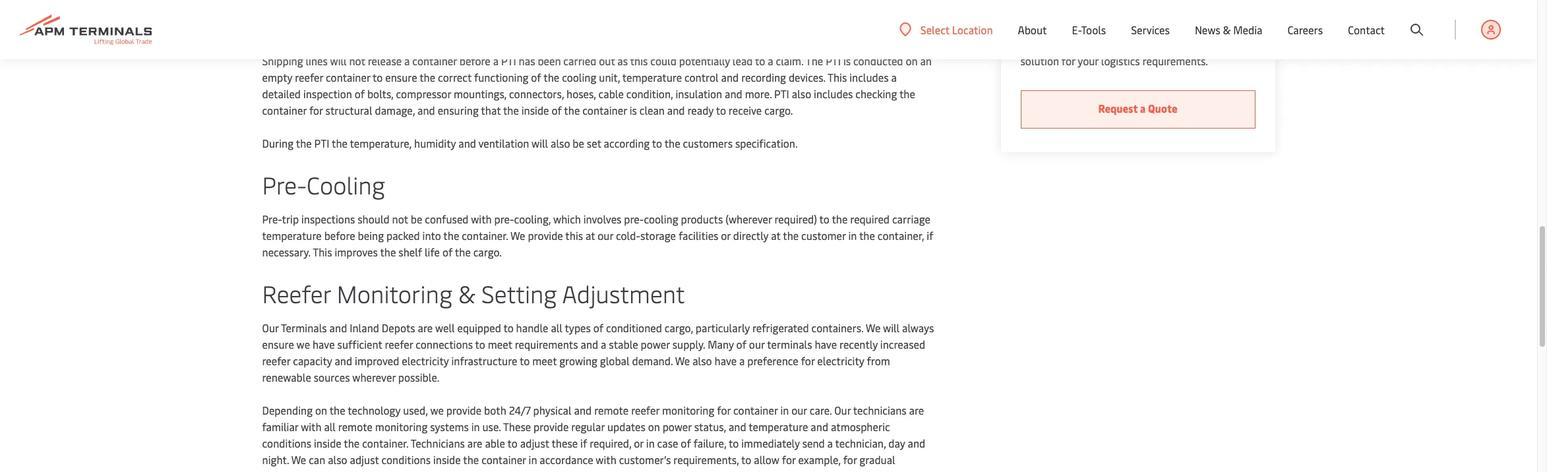Task type: vqa. For each thing, say whether or not it's contained in the screenshot.
Monitoring
yes



Task type: describe. For each thing, give the bounding box(es) containing it.
all inside our terminals and inland depots are well equipped to handle all types of conditioned cargo, particularly refrigerated containers. we will always ensure we have sufficient reefer connections to meet requirements and a stable power supply. many of our terminals have recently increased reefer capacity and improved electricity infrastructure to meet growing global demand. we also have a preference for electricity from renewable sources wherever possible.
[[551, 321, 563, 335]]

insulation
[[676, 86, 722, 101]]

the down hoses,
[[564, 103, 580, 117]]

all inside depending on the technology used, we provide both 24/7 physical and remote reefer monitoring for container in our care. our technicians are familiar with all remote monitoring systems in use. these provide regular updates on power status, and temperature and atmospheric conditions inside the container. technicians are able to adjust these if required, or in case of failure, to immediately send a technician, day and night. we can also adjust conditions inside the container in accordance with customer's requirements, to allow for example, for gradual temperature increases. we can also provide container history, to check conditions inside the container retrospectively.
[[324, 420, 336, 434]]

retrospectively.
[[743, 469, 815, 472]]

the left customers
[[665, 136, 681, 150]]

with inside pre-trip inspections should not be confused with pre-cooling, which involves pre-cooling products (wherever required) to the required carriage temperature before being packed into the container. we provide this at our cold-storage facilities or directly at the customer in the container, if necessary. this improves the shelf life of the cargo.
[[471, 212, 492, 226]]

cargo. inside shipping lines will not release a container before a pti has been carried out as this could potentially lead to a claim. the pti is conducted on an empty reefer container to ensure the correct functioning of the cooling unit, temperature control and recording devices. this includes a detailed inspection of bolts, compressor mountings, connectors, hoses, cable condition, insulation and more. pti also includes checking the container for structural damage, and ensuring that the inside of the container is clean and ready to receive cargo.
[[765, 103, 793, 117]]

and up receive
[[725, 86, 743, 101]]

physical
[[533, 403, 572, 418]]

recently
[[840, 337, 878, 352]]

and up growing
[[581, 337, 598, 352]]

1 horizontal spatial is
[[844, 53, 851, 68]]

and up the regular
[[574, 403, 592, 418]]

life
[[425, 245, 440, 259]]

2 vertical spatial on
[[648, 420, 660, 434]]

and up sources
[[335, 354, 352, 368]]

more.
[[745, 86, 772, 101]]

would
[[1125, 21, 1154, 35]]

we right night.
[[291, 453, 306, 467]]

commercial
[[1040, 21, 1095, 35]]

ensure inside shipping lines will not release a container before a pti has been carried out as this could potentially lead to a claim. the pti is conducted on an empty reefer container to ensure the correct functioning of the cooling unit, temperature control and recording devices. this includes a detailed inspection of bolts, compressor mountings, connectors, hoses, cable condition, insulation and more. pti also includes checking the container for structural damage, and ensuring that the inside of the container is clean and ready to receive cargo.
[[385, 70, 417, 84]]

select location
[[921, 22, 993, 37]]

of up structural
[[355, 86, 365, 101]]

the down required
[[860, 228, 875, 243]]

1 horizontal spatial monitoring
[[662, 403, 715, 418]]

1 electricity from the left
[[402, 354, 449, 368]]

in inside pre-trip inspections should not be confused with pre-cooling, which involves pre-cooling products (wherever required) to the required carriage temperature before being packed into the container. we provide this at our cold-storage facilities or directly at the customer in the container, if necessary. this improves the shelf life of the cargo.
[[849, 228, 857, 243]]

handle
[[516, 321, 549, 335]]

ventilation
[[479, 136, 529, 150]]

compressor
[[396, 86, 451, 101]]

release
[[368, 53, 402, 68]]

trip
[[282, 212, 299, 226]]

a left preference
[[740, 354, 745, 368]]

a up global
[[601, 337, 607, 352]]

temperature down night.
[[262, 469, 322, 472]]

receive
[[729, 103, 762, 117]]

the down 'technicians'
[[463, 453, 479, 467]]

for inside shipping lines will not release a container before a pti has been carried out as this could potentially lead to a claim. the pti is conducted on an empty reefer container to ensure the correct functioning of the cooling unit, temperature control and recording devices. this includes a detailed inspection of bolts, compressor mountings, connectors, hoses, cable condition, insulation and more. pti also includes checking the container for structural damage, and ensuring that the inside of the container is clean and ready to receive cargo.
[[309, 103, 323, 117]]

& inside popup button
[[1223, 22, 1231, 37]]

to up bolts,
[[373, 70, 383, 84]]

0 horizontal spatial have
[[313, 337, 335, 352]]

the right that
[[503, 103, 519, 117]]

into
[[423, 228, 441, 243]]

of right the many
[[737, 337, 747, 352]]

0 vertical spatial includes
[[850, 70, 889, 84]]

also left "set"
[[551, 136, 570, 150]]

temperature up immediately
[[749, 420, 808, 434]]

or inside the our commercial team would be happy to work with you to find a more efficient or cost-effective solution for your logistics requirements.
[[1175, 37, 1185, 52]]

not inside shipping lines will not release a container before a pti has been carried out as this could potentially lead to a claim. the pti is conducted on an empty reefer container to ensure the correct functioning of the cooling unit, temperature control and recording devices. this includes a detailed inspection of bolts, compressor mountings, connectors, hoses, cable condition, insulation and more. pti also includes checking the container for structural damage, and ensuring that the inside of the container is clean and ready to receive cargo.
[[349, 53, 365, 68]]

many
[[708, 337, 734, 352]]

equipped
[[457, 321, 501, 335]]

our for our terminals and inland depots are well equipped to handle all types of conditioned cargo, particularly refrigerated containers. we will always ensure we have sufficient reefer connections to meet requirements and a stable power supply. many of our terminals have recently increased reefer capacity and improved electricity infrastructure to meet growing global demand. we also have a preference for electricity from renewable sources wherever possible.
[[262, 321, 279, 335]]

in left case
[[646, 436, 655, 451]]

the down been
[[544, 70, 560, 84]]

as
[[618, 53, 628, 68]]

pre- for trip
[[262, 212, 282, 226]]

depending on the technology used, we provide both 24/7 physical and remote reefer monitoring for container in our care. our technicians are familiar with all remote monitoring systems in use. these provide regular updates on power status, and temperature and atmospheric conditions inside the container. technicians are able to adjust these if required, or in case of failure, to immediately send a technician, day and night. we can also adjust conditions inside the container in accordance with customer's requirements, to allow for example, for gradual temperature increases. we can also provide container history, to check conditions inside the container retrospectively.
[[262, 403, 926, 472]]

cable
[[599, 86, 624, 101]]

ensure inside our terminals and inland depots are well equipped to handle all types of conditioned cargo, particularly refrigerated containers. we will always ensure we have sufficient reefer connections to meet requirements and a stable power supply. many of our terminals have recently increased reefer capacity and improved electricity infrastructure to meet growing global demand. we also have a preference for electricity from renewable sources wherever possible.
[[262, 337, 294, 352]]

to up cost-
[[1201, 21, 1211, 35]]

and left inland
[[330, 321, 347, 335]]

the right life
[[455, 245, 471, 259]]

this inside shipping lines will not release a container before a pti has been carried out as this could potentially lead to a claim. the pti is conducted on an empty reefer container to ensure the correct functioning of the cooling unit, temperature control and recording devices. this includes a detailed inspection of bolts, compressor mountings, connectors, hoses, cable condition, insulation and more. pti also includes checking the container for structural damage, and ensuring that the inside of the container is clean and ready to receive cargo.
[[828, 70, 847, 84]]

efficient
[[1133, 37, 1173, 52]]

technician,
[[836, 436, 886, 451]]

request a quote link
[[1021, 91, 1256, 129]]

reefer monitoring & setting adjustment
[[262, 277, 685, 309]]

ready
[[688, 103, 714, 117]]

will inside our terminals and inland depots are well equipped to handle all types of conditioned cargo, particularly refrigerated containers. we will always ensure we have sufficient reefer connections to meet requirements and a stable power supply. many of our terminals have recently increased reefer capacity and improved electricity infrastructure to meet growing global demand. we also have a preference for electricity from renewable sources wherever possible.
[[883, 321, 900, 335]]

technicians
[[854, 403, 907, 418]]

to up recording
[[755, 53, 766, 68]]

for up retrospectively.
[[782, 453, 796, 467]]

wherever
[[352, 370, 396, 385]]

could
[[651, 53, 677, 68]]

or inside depending on the technology used, we provide both 24/7 physical and remote reefer monitoring for container in our care. our technicians are familiar with all remote monitoring systems in use. these provide regular updates on power status, and temperature and atmospheric conditions inside the container. technicians are able to adjust these if required, or in case of failure, to immediately send a technician, day and night. we can also adjust conditions inside the container in accordance with customer's requirements, to allow for example, for gradual temperature increases. we can also provide container history, to check conditions inside the container retrospectively.
[[634, 436, 644, 451]]

power inside our terminals and inland depots are well equipped to handle all types of conditioned cargo, particularly refrigerated containers. we will always ensure we have sufficient reefer connections to meet requirements and a stable power supply. many of our terminals have recently increased reefer capacity and improved electricity infrastructure to meet growing global demand. we also have a preference for electricity from renewable sources wherever possible.
[[641, 337, 670, 352]]

we up recently
[[866, 321, 881, 335]]

0 horizontal spatial meet
[[488, 337, 512, 352]]

a inside depending on the technology used, we provide both 24/7 physical and remote reefer monitoring for container in our care. our technicians are familiar with all remote monitoring systems in use. these provide regular updates on power status, and temperature and atmospheric conditions inside the container. technicians are able to adjust these if required, or in case of failure, to immediately send a technician, day and night. we can also adjust conditions inside the container in accordance with customer's requirements, to allow for example, for gradual temperature increases. we can also provide container history, to check conditions inside the container retrospectively.
[[828, 436, 833, 451]]

detailed
[[262, 86, 301, 101]]

to left allow
[[742, 453, 752, 467]]

2 electricity from the left
[[818, 354, 865, 368]]

for inside our terminals and inland depots are well equipped to handle all types of conditioned cargo, particularly refrigerated containers. we will always ensure we have sufficient reefer connections to meet requirements and a stable power supply. many of our terminals have recently increased reefer capacity and improved electricity infrastructure to meet growing global demand. we also have a preference for electricity from renewable sources wherever possible.
[[801, 354, 815, 368]]

customer
[[802, 228, 846, 243]]

these
[[503, 420, 531, 434]]

to right ready
[[716, 103, 726, 117]]

happy
[[1170, 21, 1199, 35]]

of up connectors,
[[531, 70, 541, 84]]

that
[[481, 103, 501, 117]]

1 vertical spatial includes
[[814, 86, 853, 101]]

immediately
[[742, 436, 800, 451]]

and right day
[[908, 436, 926, 451]]

media
[[1234, 22, 1263, 37]]

reefer down depots
[[385, 337, 413, 352]]

packed
[[387, 228, 420, 243]]

the up compressor
[[420, 70, 436, 84]]

control
[[685, 70, 719, 84]]

familiar
[[262, 420, 298, 434]]

1 horizontal spatial have
[[715, 354, 737, 368]]

effective
[[1211, 37, 1253, 52]]

to right failure,
[[729, 436, 739, 451]]

with down the required,
[[596, 453, 617, 467]]

also inside our terminals and inland depots are well equipped to handle all types of conditioned cargo, particularly refrigerated containers. we will always ensure we have sufficient reefer connections to meet requirements and a stable power supply. many of our terminals have recently increased reefer capacity and improved electricity infrastructure to meet growing global demand. we also have a preference for electricity from renewable sources wherever possible.
[[693, 354, 712, 368]]

for down technician,
[[844, 453, 857, 467]]

atmospheric
[[831, 420, 890, 434]]

pti right the
[[826, 53, 841, 68]]

cold-
[[616, 228, 641, 243]]

the down required)
[[783, 228, 799, 243]]

required)
[[775, 212, 817, 226]]

of down connectors,
[[552, 103, 562, 117]]

accordance
[[540, 453, 594, 467]]

for up status,
[[717, 403, 731, 418]]

1 pre- from the left
[[494, 212, 514, 226]]

be inside the our commercial team would be happy to work with you to find a more efficient or cost-effective solution for your logistics requirements.
[[1156, 21, 1168, 35]]

inspections
[[302, 212, 355, 226]]

a up functioning at the left of the page
[[493, 53, 499, 68]]

1 vertical spatial are
[[909, 403, 924, 418]]

for inside the our commercial team would be happy to work with you to find a more efficient or cost-effective solution for your logistics requirements.
[[1062, 54, 1076, 68]]

before inside pre-trip inspections should not be confused with pre-cooling, which involves pre-cooling products (wherever required) to the required carriage temperature before being packed into the container. we provide this at our cold-storage facilities or directly at the customer in the container, if necessary. this improves the shelf life of the cargo.
[[324, 228, 355, 243]]

mountings,
[[454, 86, 507, 101]]

and right humidity
[[459, 136, 476, 150]]

0 horizontal spatial adjust
[[350, 453, 379, 467]]

stable
[[609, 337, 638, 352]]

0 vertical spatial adjust
[[520, 436, 549, 451]]

this inside pre-trip inspections should not be confused with pre-cooling, which involves pre-cooling products (wherever required) to the required carriage temperature before being packed into the container. we provide this at our cold-storage facilities or directly at the customer in the container, if necessary. this improves the shelf life of the cargo.
[[313, 245, 332, 259]]

potentially
[[679, 53, 730, 68]]

reefer up renewable
[[262, 354, 291, 368]]

setting
[[482, 277, 557, 309]]

the down sources
[[330, 403, 345, 418]]

during the pti the temperature, humidity and ventilation will also be set according to the customers specification.
[[262, 136, 798, 150]]

also up increases.
[[328, 453, 347, 467]]

2 at from the left
[[771, 228, 781, 243]]

pti right more.
[[775, 86, 790, 101]]

night.
[[262, 453, 289, 467]]

example,
[[799, 453, 841, 467]]

temperature inside shipping lines will not release a container before a pti has been carried out as this could potentially lead to a claim. the pti is conducted on an empty reefer container to ensure the correct functioning of the cooling unit, temperature control and recording devices. this includes a detailed inspection of bolts, compressor mountings, connectors, hoses, cable condition, insulation and more. pti also includes checking the container for structural damage, and ensuring that the inside of the container is clean and ready to receive cargo.
[[623, 70, 682, 84]]

2 vertical spatial are
[[468, 436, 483, 451]]

failure,
[[694, 436, 727, 451]]

customers
[[683, 136, 733, 150]]

e-tools button
[[1072, 0, 1106, 59]]

care.
[[810, 403, 832, 418]]

before inside shipping lines will not release a container before a pti has been carried out as this could potentially lead to a claim. the pti is conducted on an empty reefer container to ensure the correct functioning of the cooling unit, temperature control and recording devices. this includes a detailed inspection of bolts, compressor mountings, connectors, hoses, cable condition, insulation and more. pti also includes checking the container for structural damage, and ensuring that the inside of the container is clean and ready to receive cargo.
[[460, 53, 491, 68]]

be inside pre-trip inspections should not be confused with pre-cooling, which involves pre-cooling products (wherever required) to the required carriage temperature before being packed into the container. we provide this at our cold-storage facilities or directly at the customer in the container, if necessary. this improves the shelf life of the cargo.
[[411, 212, 422, 226]]

technicians
[[411, 436, 465, 451]]

inside down customer's
[[647, 469, 675, 472]]

1 vertical spatial conditions
[[382, 453, 431, 467]]

provide down 'technicians'
[[431, 469, 466, 472]]

of inside depending on the technology used, we provide both 24/7 physical and remote reefer monitoring for container in our care. our technicians are familiar with all remote monitoring systems in use. these provide regular updates on power status, and temperature and atmospheric conditions inside the container. technicians are able to adjust these if required, or in case of failure, to immediately send a technician, day and night. we can also adjust conditions inside the container in accordance with customer's requirements, to allow for example, for gradual temperature increases. we can also provide container history, to check conditions inside the container retrospectively.
[[681, 436, 691, 451]]

check
[[566, 469, 593, 472]]

inside down 'technicians'
[[433, 453, 461, 467]]

the up increases.
[[344, 436, 360, 451]]

monitoring
[[337, 277, 453, 309]]

status,
[[695, 420, 726, 434]]

to down requirements at the left bottom
[[520, 354, 530, 368]]

claim.
[[776, 53, 804, 68]]

we down supply.
[[675, 354, 690, 368]]

1 vertical spatial is
[[630, 103, 637, 117]]

0 horizontal spatial monitoring
[[375, 420, 428, 434]]

humidity
[[414, 136, 456, 150]]

the right checking
[[900, 86, 916, 101]]

a right "release"
[[404, 53, 410, 68]]

e-
[[1072, 22, 1082, 37]]

unit,
[[599, 70, 620, 84]]

specification.
[[736, 136, 798, 150]]

0 vertical spatial remote
[[594, 403, 629, 418]]

day
[[889, 436, 906, 451]]

in left use.
[[472, 420, 480, 434]]

able
[[485, 436, 505, 451]]

provide up the systems
[[447, 403, 482, 418]]

careers
[[1288, 22, 1323, 37]]

quote
[[1149, 101, 1178, 116]]

cargo. inside pre-trip inspections should not be confused with pre-cooling, which involves pre-cooling products (wherever required) to the required carriage temperature before being packed into the container. we provide this at our cold-storage facilities or directly at the customer in the container, if necessary. this improves the shelf life of the cargo.
[[473, 245, 502, 259]]

directly
[[734, 228, 769, 243]]

and right clean
[[667, 103, 685, 117]]

growing
[[560, 354, 598, 368]]

1 vertical spatial &
[[459, 277, 476, 309]]

temperature inside pre-trip inspections should not be confused with pre-cooling, which involves pre-cooling products (wherever required) to the required carriage temperature before being packed into the container. we provide this at our cold-storage facilities or directly at the customer in the container, if necessary. this improves the shelf life of the cargo.
[[262, 228, 322, 243]]

inside inside shipping lines will not release a container before a pti has been carried out as this could potentially lead to a claim. the pti is conducted on an empty reefer container to ensure the correct functioning of the cooling unit, temperature control and recording devices. this includes a detailed inspection of bolts, compressor mountings, connectors, hoses, cable condition, insulation and more. pti also includes checking the container for structural damage, and ensuring that the inside of the container is clean and ready to receive cargo.
[[522, 103, 549, 117]]

sufficient
[[337, 337, 382, 352]]

required
[[851, 212, 890, 226]]

particularly
[[696, 321, 750, 335]]

reefer inside depending on the technology used, we provide both 24/7 physical and remote reefer monitoring for container in our care. our technicians are familiar with all remote monitoring systems in use. these provide regular updates on power status, and temperature and atmospheric conditions inside the container. technicians are able to adjust these if required, or in case of failure, to immediately send a technician, day and night. we can also adjust conditions inside the container in accordance with customer's requirements, to allow for example, for gradual temperature increases. we can also provide container history, to check conditions inside the container retrospectively.
[[631, 403, 660, 418]]

our inside our terminals and inland depots are well equipped to handle all types of conditioned cargo, particularly refrigerated containers. we will always ensure we have sufficient reefer connections to meet requirements and a stable power supply. many of our terminals have recently increased reefer capacity and improved electricity infrastructure to meet growing global demand. we also have a preference for electricity from renewable sources wherever possible.
[[749, 337, 765, 352]]

to down these on the left of the page
[[508, 436, 518, 451]]

in up immediately
[[781, 403, 789, 418]]

provide inside pre-trip inspections should not be confused with pre-cooling, which involves pre-cooling products (wherever required) to the required carriage temperature before being packed into the container. we provide this at our cold-storage facilities or directly at the customer in the container, if necessary. this improves the shelf life of the cargo.
[[528, 228, 563, 243]]

our commercial team would be happy to work with you to find a more efficient or cost-effective solution for your logistics requirements.
[[1021, 21, 1253, 68]]

the left shelf
[[380, 245, 396, 259]]

cooling inside pre-trip inspections should not be confused with pre-cooling, which involves pre-cooling products (wherever required) to the required carriage temperature before being packed into the container. we provide this at our cold-storage facilities or directly at the customer in the container, if necessary. this improves the shelf life of the cargo.
[[644, 212, 679, 226]]

also down 'technicians'
[[409, 469, 429, 472]]

this inside shipping lines will not release a container before a pti has been carried out as this could potentially lead to a claim. the pti is conducted on an empty reefer container to ensure the correct functioning of the cooling unit, temperature control and recording devices. this includes a detailed inspection of bolts, compressor mountings, connectors, hoses, cable condition, insulation and more. pti also includes checking the container for structural damage, and ensuring that the inside of the container is clean and ready to receive cargo.
[[630, 53, 648, 68]]

reefer inside shipping lines will not release a container before a pti has been carried out as this could potentially lead to a claim. the pti is conducted on an empty reefer container to ensure the correct functioning of the cooling unit, temperature control and recording devices. this includes a detailed inspection of bolts, compressor mountings, connectors, hoses, cable condition, insulation and more. pti also includes checking the container for structural damage, and ensuring that the inside of the container is clean and ready to receive cargo.
[[295, 70, 323, 84]]

lines
[[306, 53, 328, 68]]

a down conducted
[[892, 70, 897, 84]]

and right status,
[[729, 420, 747, 434]]

products
[[681, 212, 723, 226]]

facilities
[[679, 228, 719, 243]]

inspection
[[303, 86, 352, 101]]



Task type: locate. For each thing, give the bounding box(es) containing it.
1 horizontal spatial ensure
[[385, 70, 417, 84]]

pti
[[501, 53, 516, 68], [826, 53, 841, 68], [775, 86, 790, 101], [314, 136, 329, 150]]

0 horizontal spatial on
[[315, 403, 327, 418]]

possible.
[[398, 370, 440, 385]]

the down structural
[[332, 136, 348, 150]]

0 vertical spatial cargo.
[[765, 103, 793, 117]]

be up the packed
[[411, 212, 422, 226]]

2 horizontal spatial our
[[1021, 21, 1037, 35]]

this right as
[[630, 53, 648, 68]]

and
[[721, 70, 739, 84], [725, 86, 743, 101], [418, 103, 435, 117], [667, 103, 685, 117], [459, 136, 476, 150], [330, 321, 347, 335], [581, 337, 598, 352], [335, 354, 352, 368], [574, 403, 592, 418], [729, 420, 747, 434], [811, 420, 829, 434], [908, 436, 926, 451]]

the up customer
[[832, 212, 848, 226]]

our inside pre-trip inspections should not be confused with pre-cooling, which involves pre-cooling products (wherever required) to the required carriage temperature before being packed into the container. we provide this at our cold-storage facilities or directly at the customer in the container, if necessary. this improves the shelf life of the cargo.
[[598, 228, 614, 243]]

0 horizontal spatial this
[[566, 228, 583, 243]]

to right according
[[652, 136, 662, 150]]

0 horizontal spatial ensure
[[262, 337, 294, 352]]

2 horizontal spatial or
[[1175, 37, 1185, 52]]

pre- up necessary. on the bottom left of page
[[262, 212, 282, 226]]

to right you at top
[[1064, 37, 1074, 52]]

provide down cooling,
[[528, 228, 563, 243]]

e-tools
[[1072, 22, 1106, 37]]

1 horizontal spatial cargo.
[[765, 103, 793, 117]]

1 horizontal spatial remote
[[594, 403, 629, 418]]

to inside pre-trip inspections should not be confused with pre-cooling, which involves pre-cooling products (wherever required) to the required carriage temperature before being packed into the container. we provide this at our cold-storage facilities or directly at the customer in the container, if necessary. this improves the shelf life of the cargo.
[[820, 212, 830, 226]]

cooling
[[307, 168, 385, 201]]

not left "release"
[[349, 53, 365, 68]]

regular
[[572, 420, 605, 434]]

container
[[413, 53, 457, 68], [326, 70, 370, 84], [262, 103, 307, 117], [583, 103, 627, 117], [734, 403, 778, 418], [482, 453, 526, 467], [469, 469, 513, 472], [696, 469, 740, 472]]

pti up pre-cooling at the top of page
[[314, 136, 329, 150]]

1 horizontal spatial conditions
[[382, 453, 431, 467]]

customer's
[[619, 453, 671, 467]]

we right increases.
[[373, 469, 387, 472]]

1 vertical spatial on
[[315, 403, 327, 418]]

or inside pre-trip inspections should not be confused with pre-cooling, which involves pre-cooling products (wherever required) to the required carriage temperature before being packed into the container. we provide this at our cold-storage facilities or directly at the customer in the container, if necessary. this improves the shelf life of the cargo.
[[721, 228, 731, 243]]

always
[[902, 321, 934, 335]]

1 at from the left
[[586, 228, 595, 243]]

conditions down 'technicians'
[[382, 453, 431, 467]]

systems
[[430, 420, 469, 434]]

been
[[538, 53, 561, 68]]

0 horizontal spatial container.
[[362, 436, 409, 451]]

has
[[519, 53, 535, 68]]

container. down confused
[[462, 228, 508, 243]]

services
[[1132, 22, 1170, 37]]

1 horizontal spatial can
[[390, 469, 407, 472]]

out
[[599, 53, 615, 68]]

our right care.
[[835, 403, 851, 418]]

reefer down "lines" at the left
[[295, 70, 323, 84]]

2 horizontal spatial our
[[792, 403, 807, 418]]

will up increased
[[883, 321, 900, 335]]

history,
[[516, 469, 551, 472]]

adjust
[[520, 436, 549, 451], [350, 453, 379, 467]]

requirements
[[515, 337, 578, 352]]

0 vertical spatial our
[[1021, 21, 1037, 35]]

this down inspections
[[313, 245, 332, 259]]

improved
[[355, 354, 399, 368]]

0 vertical spatial our
[[598, 228, 614, 243]]

the right during
[[296, 136, 312, 150]]

request
[[1099, 101, 1138, 116]]

cooling down carried
[[562, 70, 597, 84]]

or up requirements.
[[1175, 37, 1185, 52]]

2 horizontal spatial have
[[815, 337, 837, 352]]

services button
[[1132, 0, 1170, 59]]

1 vertical spatial adjust
[[350, 453, 379, 467]]

pre- up cold-
[[624, 212, 644, 226]]

also inside shipping lines will not release a container before a pti has been carried out as this could potentially lead to a claim. the pti is conducted on an empty reefer container to ensure the correct functioning of the cooling unit, temperature control and recording devices. this includes a detailed inspection of bolts, compressor mountings, connectors, hoses, cable condition, insulation and more. pti also includes checking the container for structural damage, and ensuring that the inside of the container is clean and ready to receive cargo.
[[792, 86, 812, 101]]

in
[[849, 228, 857, 243], [781, 403, 789, 418], [472, 420, 480, 434], [646, 436, 655, 451], [529, 453, 537, 467]]

power inside depending on the technology used, we provide both 24/7 physical and remote reefer monitoring for container in our care. our technicians are familiar with all remote monitoring systems in use. these provide regular updates on power status, and temperature and atmospheric conditions inside the container. technicians are able to adjust these if required, or in case of failure, to immediately send a technician, day and night. we can also adjust conditions inside the container in accordance with customer's requirements, to allow for example, for gradual temperature increases. we can also provide container history, to check conditions inside the container retrospectively.
[[663, 420, 692, 434]]

0 vertical spatial on
[[906, 53, 918, 68]]

case
[[657, 436, 678, 451]]

1 horizontal spatial adjust
[[520, 436, 549, 451]]

1 horizontal spatial cooling
[[644, 212, 679, 226]]

of right "types"
[[594, 321, 604, 335]]

1 pre- from the top
[[262, 168, 307, 201]]

1 vertical spatial remote
[[338, 420, 373, 434]]

the down confused
[[444, 228, 459, 243]]

are inside our terminals and inland depots are well equipped to handle all types of conditioned cargo, particularly refrigerated containers. we will always ensure we have sufficient reefer connections to meet requirements and a stable power supply. many of our terminals have recently increased reefer capacity and improved electricity infrastructure to meet growing global demand. we also have a preference for electricity from renewable sources wherever possible.
[[418, 321, 433, 335]]

improves
[[335, 245, 378, 259]]

necessary.
[[262, 245, 311, 259]]

a inside the our commercial team would be happy to work with you to find a more efficient or cost-effective solution for your logistics requirements.
[[1098, 37, 1103, 52]]

we inside depending on the technology used, we provide both 24/7 physical and remote reefer monitoring for container in our care. our technicians are familiar with all remote monitoring systems in use. these provide regular updates on power status, and temperature and atmospheric conditions inside the container. technicians are able to adjust these if required, or in case of failure, to immediately send a technician, day and night. we can also adjust conditions inside the container in accordance with customer's requirements, to allow for example, for gradual temperature increases. we can also provide container history, to check conditions inside the container retrospectively.
[[430, 403, 444, 418]]

monitoring up status,
[[662, 403, 715, 418]]

cooling inside shipping lines will not release a container before a pti has been carried out as this could potentially lead to a claim. the pti is conducted on an empty reefer container to ensure the correct functioning of the cooling unit, temperature control and recording devices. this includes a detailed inspection of bolts, compressor mountings, connectors, hoses, cable condition, insulation and more. pti also includes checking the container for structural damage, and ensuring that the inside of the container is clean and ready to receive cargo.
[[562, 70, 597, 84]]

global
[[600, 354, 630, 368]]

2 vertical spatial or
[[634, 436, 644, 451]]

0 vertical spatial conditions
[[262, 436, 311, 451]]

conditioned
[[606, 321, 662, 335]]

1 horizontal spatial electricity
[[818, 354, 865, 368]]

1 vertical spatial cargo.
[[473, 245, 502, 259]]

in down required
[[849, 228, 857, 243]]

0 vertical spatial is
[[844, 53, 851, 68]]

we up the systems
[[430, 403, 444, 418]]

0 horizontal spatial or
[[634, 436, 644, 451]]

0 vertical spatial can
[[309, 453, 325, 467]]

0 vertical spatial ensure
[[385, 70, 417, 84]]

1 vertical spatial container.
[[362, 436, 409, 451]]

0 horizontal spatial remote
[[338, 420, 373, 434]]

on inside shipping lines will not release a container before a pti has been carried out as this could potentially lead to a claim. the pti is conducted on an empty reefer container to ensure the correct functioning of the cooling unit, temperature control and recording devices. this includes a detailed inspection of bolts, compressor mountings, connectors, hoses, cable condition, insulation and more. pti also includes checking the container for structural damage, and ensuring that the inside of the container is clean and ready to receive cargo.
[[906, 53, 918, 68]]

1 horizontal spatial &
[[1223, 22, 1231, 37]]

pre- for cooling
[[262, 168, 307, 201]]

and down compressor
[[418, 103, 435, 117]]

during
[[262, 136, 294, 150]]

supply.
[[673, 337, 705, 352]]

we inside our terminals and inland depots are well equipped to handle all types of conditioned cargo, particularly refrigerated containers. we will always ensure we have sufficient reefer connections to meet requirements and a stable power supply. many of our terminals have recently increased reefer capacity and improved electricity infrastructure to meet growing global demand. we also have a preference for electricity from renewable sources wherever possible.
[[297, 337, 310, 352]]

monitoring down used,
[[375, 420, 428, 434]]

more
[[1106, 37, 1130, 52]]

0 vertical spatial not
[[349, 53, 365, 68]]

this
[[828, 70, 847, 84], [313, 245, 332, 259]]

about
[[1018, 22, 1047, 37]]

1 vertical spatial pre-
[[262, 212, 282, 226]]

cargo. down more.
[[765, 103, 793, 117]]

conducted
[[854, 53, 904, 68]]

which
[[554, 212, 581, 226]]

news
[[1195, 22, 1221, 37]]

1 horizontal spatial if
[[927, 228, 934, 243]]

and down care.
[[811, 420, 829, 434]]

0 vertical spatial all
[[551, 321, 563, 335]]

are left 'well'
[[418, 321, 433, 335]]

0 vertical spatial power
[[641, 337, 670, 352]]

with down depending
[[301, 420, 322, 434]]

pre- inside pre-trip inspections should not be confused with pre-cooling, which involves pre-cooling products (wherever required) to the required carriage temperature before being packed into the container. we provide this at our cold-storage facilities or directly at the customer in the container, if necessary. this improves the shelf life of the cargo.
[[262, 212, 282, 226]]

to down equipped
[[475, 337, 485, 352]]

depots
[[382, 321, 415, 335]]

1 vertical spatial this
[[566, 228, 583, 243]]

0 vertical spatial or
[[1175, 37, 1185, 52]]

team
[[1098, 21, 1122, 35]]

this inside pre-trip inspections should not be confused with pre-cooling, which involves pre-cooling products (wherever required) to the required carriage temperature before being packed into the container. we provide this at our cold-storage facilities or directly at the customer in the container, if necessary. this improves the shelf life of the cargo.
[[566, 228, 583, 243]]

request a quote
[[1099, 101, 1178, 116]]

confused
[[425, 212, 469, 226]]

our inside the our commercial team would be happy to work with you to find a more efficient or cost-effective solution for your logistics requirements.
[[1021, 21, 1037, 35]]

2 vertical spatial our
[[835, 403, 851, 418]]

2 vertical spatial conditions
[[595, 469, 645, 472]]

clean
[[640, 103, 665, 117]]

pre-trip inspections should not be confused with pre-cooling, which involves pre-cooling products (wherever required) to the required carriage temperature before being packed into the container. we provide this at our cold-storage facilities or directly at the customer in the container, if necessary. this improves the shelf life of the cargo.
[[262, 212, 934, 259]]

for
[[1062, 54, 1076, 68], [309, 103, 323, 117], [801, 354, 815, 368], [717, 403, 731, 418], [782, 453, 796, 467], [844, 453, 857, 467]]

pti up functioning at the left of the page
[[501, 53, 516, 68]]

can right increases.
[[390, 469, 407, 472]]

inside
[[522, 103, 549, 117], [314, 436, 342, 451], [433, 453, 461, 467], [647, 469, 675, 472]]

will inside shipping lines will not release a container before a pti has been carried out as this could potentially lead to a claim. the pti is conducted on an empty reefer container to ensure the correct functioning of the cooling unit, temperature control and recording devices. this includes a detailed inspection of bolts, compressor mountings, connectors, hoses, cable condition, insulation and more. pti also includes checking the container for structural damage, and ensuring that the inside of the container is clean and ready to receive cargo.
[[330, 53, 347, 68]]

our left care.
[[792, 403, 807, 418]]

send
[[803, 436, 825, 451]]

1 vertical spatial meet
[[533, 354, 557, 368]]

this right devices.
[[828, 70, 847, 84]]

our for our commercial team would be happy to work with you to find a more efficient or cost-effective solution for your logistics requirements.
[[1021, 21, 1037, 35]]

0 horizontal spatial not
[[349, 53, 365, 68]]

increases.
[[324, 469, 370, 472]]

1 vertical spatial ensure
[[262, 337, 294, 352]]

temperature down trip
[[262, 228, 322, 243]]

our inside depending on the technology used, we provide both 24/7 physical and remote reefer monitoring for container in our care. our technicians are familiar with all remote monitoring systems in use. these provide regular updates on power status, and temperature and atmospheric conditions inside the container. technicians are able to adjust these if required, or in case of failure, to immediately send a technician, day and night. we can also adjust conditions inside the container in accordance with customer's requirements, to allow for example, for gradual temperature increases. we can also provide container history, to check conditions inside the container retrospectively.
[[792, 403, 807, 418]]

1 horizontal spatial this
[[828, 70, 847, 84]]

1 horizontal spatial be
[[573, 136, 584, 150]]

reefer
[[295, 70, 323, 84], [385, 337, 413, 352], [262, 354, 291, 368], [631, 403, 660, 418]]

should
[[358, 212, 390, 226]]

also down devices.
[[792, 86, 812, 101]]

temperature up condition,
[[623, 70, 682, 84]]

0 horizontal spatial are
[[418, 321, 433, 335]]

0 vertical spatial meet
[[488, 337, 512, 352]]

electricity
[[402, 354, 449, 368], [818, 354, 865, 368]]

be left "set"
[[573, 136, 584, 150]]

we inside pre-trip inspections should not be confused with pre-cooling, which involves pre-cooling products (wherever required) to the required carriage temperature before being packed into the container. we provide this at our cold-storage facilities or directly at the customer in the container, if necessary. this improves the shelf life of the cargo.
[[511, 228, 525, 243]]

allow
[[754, 453, 780, 467]]

0 horizontal spatial cargo.
[[473, 245, 502, 259]]

storage
[[641, 228, 676, 243]]

shipping
[[262, 53, 303, 68]]

and down the lead
[[721, 70, 739, 84]]

0 horizontal spatial conditions
[[262, 436, 311, 451]]

before down inspections
[[324, 228, 355, 243]]

our inside depending on the technology used, we provide both 24/7 physical and remote reefer monitoring for container in our care. our technicians are familiar with all remote monitoring systems in use. these provide regular updates on power status, and temperature and atmospheric conditions inside the container. technicians are able to adjust these if required, or in case of failure, to immediately send a technician, day and night. we can also adjust conditions inside the container in accordance with customer's requirements, to allow for example, for gradual temperature increases. we can also provide container history, to check conditions inside the container retrospectively.
[[835, 403, 851, 418]]

0 vertical spatial be
[[1156, 21, 1168, 35]]

1 vertical spatial be
[[573, 136, 584, 150]]

bolts,
[[367, 86, 394, 101]]

on up case
[[648, 420, 660, 434]]

hoses,
[[567, 86, 596, 101]]

pre- up trip
[[262, 168, 307, 201]]

with
[[1021, 37, 1042, 52], [471, 212, 492, 226], [301, 420, 322, 434], [596, 453, 617, 467]]

if
[[927, 228, 934, 243], [581, 436, 587, 451]]

of inside pre-trip inspections should not be confused with pre-cooling, which involves pre-cooling products (wherever required) to the required carriage temperature before being packed into the container. we provide this at our cold-storage facilities or directly at the customer in the container, if necessary. this improves the shelf life of the cargo.
[[443, 245, 453, 259]]

ensure down terminals
[[262, 337, 294, 352]]

to up customer
[[820, 212, 830, 226]]

to left handle
[[504, 321, 514, 335]]

capacity
[[293, 354, 332, 368]]

0 vertical spatial are
[[418, 321, 433, 335]]

ensuring
[[438, 103, 479, 117]]

0 vertical spatial if
[[927, 228, 934, 243]]

2 horizontal spatial on
[[906, 53, 918, 68]]

at right directly
[[771, 228, 781, 243]]

1 horizontal spatial or
[[721, 228, 731, 243]]

preference
[[748, 354, 799, 368]]

1 vertical spatial this
[[313, 245, 332, 259]]

is
[[844, 53, 851, 68], [630, 103, 637, 117]]

cooling up storage
[[644, 212, 679, 226]]

meet up infrastructure
[[488, 337, 512, 352]]

with inside the our commercial team would be happy to work with you to find a more efficient or cost-effective solution for your logistics requirements.
[[1021, 37, 1042, 52]]

cargo. up reefer monitoring & setting adjustment
[[473, 245, 502, 259]]

the
[[806, 53, 824, 68]]

1 horizontal spatial container.
[[462, 228, 508, 243]]

all up increases.
[[324, 420, 336, 434]]

(wherever
[[726, 212, 772, 226]]

if inside depending on the technology used, we provide both 24/7 physical and remote reefer monitoring for container in our care. our technicians are familiar with all remote monitoring systems in use. these provide regular updates on power status, and temperature and atmospheric conditions inside the container. technicians are able to adjust these if required, or in case of failure, to immediately send a technician, day and night. we can also adjust conditions inside the container in accordance with customer's requirements, to allow for example, for gradual temperature increases. we can also provide container history, to check conditions inside the container retrospectively.
[[581, 436, 587, 451]]

2 pre- from the left
[[624, 212, 644, 226]]

a up recording
[[768, 53, 774, 68]]

damage,
[[375, 103, 415, 117]]

a left quote
[[1141, 101, 1146, 116]]

0 vertical spatial this
[[828, 70, 847, 84]]

meet
[[488, 337, 512, 352], [533, 354, 557, 368]]

0 horizontal spatial our
[[598, 228, 614, 243]]

types
[[565, 321, 591, 335]]

0 horizontal spatial at
[[586, 228, 595, 243]]

ensure
[[385, 70, 417, 84], [262, 337, 294, 352]]

0 horizontal spatial cooling
[[562, 70, 597, 84]]

0 vertical spatial this
[[630, 53, 648, 68]]

requirements.
[[1143, 54, 1209, 68]]

2 horizontal spatial are
[[909, 403, 924, 418]]

adjustment
[[562, 277, 685, 309]]

1 horizontal spatial we
[[430, 403, 444, 418]]

1 vertical spatial will
[[532, 136, 548, 150]]

our inside our terminals and inland depots are well equipped to handle all types of conditioned cargo, particularly refrigerated containers. we will always ensure we have sufficient reefer connections to meet requirements and a stable power supply. many of our terminals have recently increased reefer capacity and improved electricity infrastructure to meet growing global demand. we also have a preference for electricity from renewable sources wherever possible.
[[262, 321, 279, 335]]

increased
[[881, 337, 926, 352]]

in up history,
[[529, 453, 537, 467]]

shelf
[[399, 245, 422, 259]]

all
[[551, 321, 563, 335], [324, 420, 336, 434]]

2 horizontal spatial conditions
[[595, 469, 645, 472]]

the down requirements,
[[677, 469, 693, 472]]

conditions down customer's
[[595, 469, 645, 472]]

tools
[[1082, 22, 1106, 37]]

0 horizontal spatial pre-
[[494, 212, 514, 226]]

monitoring
[[662, 403, 715, 418], [375, 420, 428, 434]]

with right confused
[[471, 212, 492, 226]]

1 horizontal spatial are
[[468, 436, 483, 451]]

1 horizontal spatial all
[[551, 321, 563, 335]]

if inside pre-trip inspections should not be confused with pre-cooling, which involves pre-cooling products (wherever required) to the required carriage temperature before being packed into the container. we provide this at our cold-storage facilities or directly at the customer in the container, if necessary. this improves the shelf life of the cargo.
[[927, 228, 934, 243]]

includes up checking
[[850, 70, 889, 84]]

not inside pre-trip inspections should not be confused with pre-cooling, which involves pre-cooling products (wherever required) to the required carriage temperature before being packed into the container. we provide this at our cold-storage facilities or directly at the customer in the container, if necessary. this improves the shelf life of the cargo.
[[392, 212, 408, 226]]

2 vertical spatial will
[[883, 321, 900, 335]]

1 horizontal spatial will
[[532, 136, 548, 150]]

0 horizontal spatial can
[[309, 453, 325, 467]]

with down about
[[1021, 37, 1042, 52]]

1 horizontal spatial our
[[835, 403, 851, 418]]

is left clean
[[630, 103, 637, 117]]

cooling,
[[514, 212, 551, 226]]

if down the regular
[[581, 436, 587, 451]]

provide down the physical
[[534, 420, 569, 434]]

select
[[921, 22, 950, 37]]

2 pre- from the top
[[262, 212, 282, 226]]

1 vertical spatial not
[[392, 212, 408, 226]]

depending
[[262, 403, 313, 418]]

or
[[1175, 37, 1185, 52], [721, 228, 731, 243], [634, 436, 644, 451]]

0 horizontal spatial will
[[330, 53, 347, 68]]

0 horizontal spatial we
[[297, 337, 310, 352]]

we down cooling,
[[511, 228, 525, 243]]

our up preference
[[749, 337, 765, 352]]

1 horizontal spatial not
[[392, 212, 408, 226]]

2 horizontal spatial be
[[1156, 21, 1168, 35]]

0 horizontal spatial electricity
[[402, 354, 449, 368]]

1 horizontal spatial this
[[630, 53, 648, 68]]

inside up increases.
[[314, 436, 342, 451]]

1 vertical spatial monitoring
[[375, 420, 428, 434]]

on left an
[[906, 53, 918, 68]]

meet down requirements at the left bottom
[[533, 354, 557, 368]]

0 horizontal spatial our
[[262, 321, 279, 335]]

1 vertical spatial can
[[390, 469, 407, 472]]

includes down devices.
[[814, 86, 853, 101]]

0 vertical spatial we
[[297, 337, 310, 352]]

to down 'accordance'
[[553, 469, 563, 472]]

container. inside pre-trip inspections should not be confused with pre-cooling, which involves pre-cooling products (wherever required) to the required carriage temperature before being packed into the container. we provide this at our cold-storage facilities or directly at the customer in the container, if necessary. this improves the shelf life of the cargo.
[[462, 228, 508, 243]]

container. inside depending on the technology used, we provide both 24/7 physical and remote reefer monitoring for container in our care. our technicians are familiar with all remote monitoring systems in use. these provide regular updates on power status, and temperature and atmospheric conditions inside the container. technicians are able to adjust these if required, or in case of failure, to immediately send a technician, day and night. we can also adjust conditions inside the container in accordance with customer's requirements, to allow for example, for gradual temperature increases. we can also provide container history, to check conditions inside the container retrospectively.
[[362, 436, 409, 451]]

1 vertical spatial power
[[663, 420, 692, 434]]

used,
[[403, 403, 428, 418]]

1 horizontal spatial at
[[771, 228, 781, 243]]

ensure down "release"
[[385, 70, 417, 84]]

infrastructure
[[452, 354, 518, 368]]

1 horizontal spatial meet
[[533, 354, 557, 368]]



